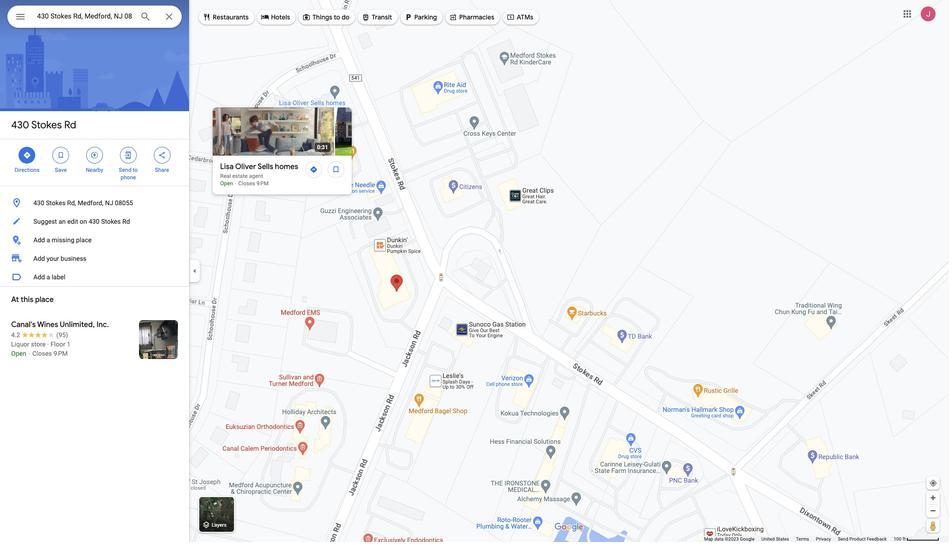 Task type: locate. For each thing, give the bounding box(es) containing it.
floor
[[51, 341, 65, 348]]

2 vertical spatial add
[[33, 274, 45, 281]]

your
[[47, 255, 59, 263]]

parking
[[415, 13, 437, 21]]

0 horizontal spatial closes
[[32, 350, 52, 358]]

430 stokes rd, medford, nj 08055
[[33, 199, 133, 207]]

(95)
[[56, 332, 68, 339]]

layers
[[212, 523, 227, 529]]

stokes up  on the left of the page
[[31, 119, 62, 132]]

add for add a label
[[33, 274, 45, 281]]


[[90, 150, 99, 160]]

0 vertical spatial send
[[119, 167, 131, 173]]

google maps element
[[0, 0, 950, 543]]

100
[[894, 537, 902, 542]]

send left product
[[839, 537, 849, 542]]

0 horizontal spatial 430
[[11, 119, 29, 132]]

closes down store
[[32, 350, 52, 358]]

1 vertical spatial to
[[133, 167, 138, 173]]

430
[[11, 119, 29, 132], [33, 199, 44, 207], [89, 218, 100, 225]]

actions for 430 stokes rd region
[[0, 140, 189, 186]]

3 add from the top
[[33, 274, 45, 281]]

0 horizontal spatial ⋅
[[28, 350, 31, 358]]

4.2 stars 95 reviews image
[[11, 331, 68, 340]]

open
[[220, 180, 233, 187], [11, 350, 26, 358]]

share
[[155, 167, 169, 173]]

 restaurants
[[203, 12, 249, 22]]

2 a from the top
[[47, 274, 50, 281]]

add a label
[[33, 274, 65, 281]]

0 vertical spatial closes
[[238, 180, 255, 187]]

a left label
[[47, 274, 50, 281]]

send inside button
[[839, 537, 849, 542]]

none field inside 430 stokes rd, medford, nj 08055 field
[[37, 11, 133, 22]]

liquor
[[11, 341, 29, 348]]

430 right on
[[89, 218, 100, 225]]

stokes for rd
[[31, 119, 62, 132]]

liquor store · floor 1 open ⋅ closes 9 pm
[[11, 341, 71, 358]]

0 vertical spatial ⋅
[[235, 180, 237, 187]]

closes
[[238, 180, 255, 187], [32, 350, 52, 358]]

google
[[741, 537, 755, 542]]

 button
[[7, 6, 33, 30]]

agent
[[249, 173, 263, 179]]

feedback
[[868, 537, 887, 542]]

add left your
[[33, 255, 45, 263]]

pharmacies
[[460, 13, 495, 21]]

 hotels
[[261, 12, 290, 22]]

a left missing
[[47, 237, 50, 244]]


[[203, 12, 211, 22]]

rd up  on the left of the page
[[64, 119, 76, 132]]

suggest an edit on 430 stokes rd button
[[0, 212, 189, 231]]

0 vertical spatial stokes
[[31, 119, 62, 132]]

0 vertical spatial 430
[[11, 119, 29, 132]]

1 a from the top
[[47, 237, 50, 244]]

1 horizontal spatial open
[[220, 180, 233, 187]]

place right this
[[35, 295, 54, 305]]

an
[[59, 218, 66, 225]]

1 horizontal spatial ⋅
[[235, 180, 237, 187]]

2 add from the top
[[33, 255, 45, 263]]

9 pm down "agent"
[[257, 180, 269, 187]]

©2023
[[725, 537, 739, 542]]

1 horizontal spatial send
[[839, 537, 849, 542]]

send inside send to phone
[[119, 167, 131, 173]]

open down liquor
[[11, 350, 26, 358]]

08055
[[115, 199, 133, 207]]

0 horizontal spatial rd
[[64, 119, 76, 132]]

0 vertical spatial a
[[47, 237, 50, 244]]

1 horizontal spatial to
[[334, 13, 340, 21]]

2 vertical spatial 430
[[89, 218, 100, 225]]

1 vertical spatial closes
[[32, 350, 52, 358]]

place
[[76, 237, 92, 244], [35, 295, 54, 305]]

 pharmacies
[[449, 12, 495, 22]]

collapse side panel image
[[190, 266, 200, 276]]

closes inside liquor store · floor 1 open ⋅ closes 9 pm
[[32, 350, 52, 358]]

1 vertical spatial 430
[[33, 199, 44, 207]]

0 horizontal spatial open
[[11, 350, 26, 358]]

430 for 430 stokes rd
[[11, 119, 29, 132]]

430 inside button
[[89, 218, 100, 225]]

zoom in image
[[930, 495, 937, 502]]

1 vertical spatial send
[[839, 537, 849, 542]]

430 for 430 stokes rd, medford, nj 08055
[[33, 199, 44, 207]]

1 vertical spatial a
[[47, 274, 50, 281]]

send product feedback button
[[839, 537, 887, 543]]

4.2
[[11, 332, 20, 339]]

place inside button
[[76, 237, 92, 244]]

to left do
[[334, 13, 340, 21]]


[[57, 150, 65, 160]]

1 horizontal spatial place
[[76, 237, 92, 244]]

9 pm
[[257, 180, 269, 187], [54, 350, 68, 358]]

1 horizontal spatial 430
[[33, 199, 44, 207]]

0 horizontal spatial place
[[35, 295, 54, 305]]

terms
[[797, 537, 810, 542]]

to up phone
[[133, 167, 138, 173]]

⋅
[[235, 180, 237, 187], [28, 350, 31, 358]]

None field
[[37, 11, 133, 22]]

9 pm down floor
[[54, 350, 68, 358]]

at
[[11, 295, 19, 305]]

footer containing map data ©2023 google
[[705, 537, 894, 543]]

a
[[47, 237, 50, 244], [47, 274, 50, 281]]

nj
[[105, 199, 113, 207]]


[[261, 12, 269, 22]]

0:31
[[317, 144, 328, 151]]

add your business link
[[0, 250, 189, 268]]

stokes down nj
[[101, 218, 121, 225]]

0 horizontal spatial to
[[133, 167, 138, 173]]


[[23, 150, 31, 160]]

place down on
[[76, 237, 92, 244]]

0 vertical spatial to
[[334, 13, 340, 21]]

1 vertical spatial stokes
[[46, 199, 66, 207]]

open down real
[[220, 180, 233, 187]]

1 vertical spatial 9 pm
[[54, 350, 68, 358]]

⋅ down liquor
[[28, 350, 31, 358]]

footer
[[705, 537, 894, 543]]

0 vertical spatial add
[[33, 237, 45, 244]]

0 horizontal spatial 9 pm
[[54, 350, 68, 358]]

save image
[[332, 166, 340, 174]]

1 horizontal spatial 9 pm
[[257, 180, 269, 187]]

430 inside button
[[33, 199, 44, 207]]

closes down real estate agent 'element'
[[238, 180, 255, 187]]

add left label
[[33, 274, 45, 281]]

rd
[[64, 119, 76, 132], [122, 218, 130, 225]]

⋅ down estate
[[235, 180, 237, 187]]

100 ft button
[[894, 537, 940, 542]]

send for send product feedback
[[839, 537, 849, 542]]

on
[[80, 218, 87, 225]]

1 vertical spatial place
[[35, 295, 54, 305]]

add
[[33, 237, 45, 244], [33, 255, 45, 263], [33, 274, 45, 281]]

stokes for rd,
[[46, 199, 66, 207]]

0 vertical spatial rd
[[64, 119, 76, 132]]

2 vertical spatial stokes
[[101, 218, 121, 225]]

2 horizontal spatial 430
[[89, 218, 100, 225]]

business
[[61, 255, 87, 263]]

 transit
[[362, 12, 392, 22]]

estate
[[232, 173, 248, 179]]

1
[[67, 341, 71, 348]]

1 vertical spatial add
[[33, 255, 45, 263]]

real estate agent element
[[220, 173, 263, 179]]

rd down 08055
[[122, 218, 130, 225]]

stokes
[[31, 119, 62, 132], [46, 199, 66, 207], [101, 218, 121, 225]]

0 vertical spatial 9 pm
[[257, 180, 269, 187]]

send
[[119, 167, 131, 173], [839, 537, 849, 542]]

add down suggest
[[33, 237, 45, 244]]

data
[[715, 537, 724, 542]]


[[449, 12, 458, 22]]

rd inside button
[[122, 218, 130, 225]]

1 horizontal spatial closes
[[238, 180, 255, 187]]

google account: james peterson  
(james.peterson1902@gmail.com) image
[[922, 6, 936, 21]]

stokes left rd,
[[46, 199, 66, 207]]


[[404, 12, 413, 22]]

lisa
[[220, 162, 234, 172]]

to inside  things to do
[[334, 13, 340, 21]]

1 add from the top
[[33, 237, 45, 244]]

to
[[334, 13, 340, 21], [133, 167, 138, 173]]

add a missing place button
[[0, 231, 189, 250]]

430 up 
[[11, 119, 29, 132]]

oliver
[[235, 162, 256, 172]]

0 vertical spatial open
[[220, 180, 233, 187]]

1 horizontal spatial rd
[[122, 218, 130, 225]]

1 vertical spatial ⋅
[[28, 350, 31, 358]]

terms button
[[797, 537, 810, 543]]

send up phone
[[119, 167, 131, 173]]

1 vertical spatial rd
[[122, 218, 130, 225]]

stokes inside button
[[46, 199, 66, 207]]

sells
[[258, 162, 273, 172]]

united states button
[[762, 537, 790, 543]]

100 ft
[[894, 537, 907, 542]]

0:31 button
[[213, 108, 334, 156]]

0 vertical spatial place
[[76, 237, 92, 244]]

0 horizontal spatial send
[[119, 167, 131, 173]]

unlimited,
[[60, 320, 95, 330]]

1 vertical spatial open
[[11, 350, 26, 358]]

430 up suggest
[[33, 199, 44, 207]]



Task type: describe. For each thing, give the bounding box(es) containing it.
add for add a missing place
[[33, 237, 45, 244]]

·
[[47, 341, 49, 348]]


[[507, 12, 515, 22]]

directions image
[[310, 166, 318, 174]]

canal's
[[11, 320, 36, 330]]

suggest an edit on 430 stokes rd
[[33, 218, 130, 225]]

9 pm inside liquor store · floor 1 open ⋅ closes 9 pm
[[54, 350, 68, 358]]

open inside lisa oliver sells homes real estate agent open ⋅ closes 9 pm
[[220, 180, 233, 187]]

⋅ inside liquor store · floor 1 open ⋅ closes 9 pm
[[28, 350, 31, 358]]

store
[[31, 341, 46, 348]]

photo image
[[335, 108, 457, 156]]

medford,
[[78, 199, 104, 207]]

directions
[[15, 167, 40, 173]]

show street view coverage image
[[927, 519, 941, 533]]

430 Stokes Rd, Medford, NJ 08055 field
[[7, 6, 182, 28]]

phone
[[121, 174, 136, 181]]

 search field
[[7, 6, 182, 30]]

ft
[[903, 537, 907, 542]]

open inside liquor store · floor 1 open ⋅ closes 9 pm
[[11, 350, 26, 358]]

lisa oliver sells homes element
[[220, 161, 299, 173]]

⋅ inside lisa oliver sells homes real estate agent open ⋅ closes 9 pm
[[235, 180, 237, 187]]

430 stokes rd main content
[[0, 0, 189, 543]]

to inside send to phone
[[133, 167, 138, 173]]

add for add your business
[[33, 255, 45, 263]]

states
[[777, 537, 790, 542]]

united states
[[762, 537, 790, 542]]


[[362, 12, 370, 22]]

closes inside lisa oliver sells homes real estate agent open ⋅ closes 9 pm
[[238, 180, 255, 187]]

transit
[[372, 13, 392, 21]]

things
[[313, 13, 333, 21]]

send for send to phone
[[119, 167, 131, 173]]

homes
[[275, 162, 299, 172]]

lisa oliver sells homes real estate agent open ⋅ closes 9 pm
[[220, 162, 299, 187]]

430 stokes rd, medford, nj 08055 button
[[0, 194, 189, 212]]

edit
[[67, 218, 78, 225]]

real
[[220, 173, 231, 179]]

430 stokes rd
[[11, 119, 76, 132]]

at this place
[[11, 295, 54, 305]]

a for missing
[[47, 237, 50, 244]]

this
[[21, 295, 33, 305]]


[[15, 10, 26, 23]]

 parking
[[404, 12, 437, 22]]

privacy
[[817, 537, 832, 542]]

do
[[342, 13, 350, 21]]

a for label
[[47, 274, 50, 281]]

show your location image
[[930, 480, 938, 488]]

wines
[[37, 320, 58, 330]]

send to phone
[[119, 167, 138, 181]]

add a label button
[[0, 268, 189, 287]]

suggest
[[33, 218, 57, 225]]

add a missing place
[[33, 237, 92, 244]]

nearby
[[86, 167, 103, 173]]

label
[[52, 274, 65, 281]]

send product feedback
[[839, 537, 887, 542]]

hotels
[[271, 13, 290, 21]]

united
[[762, 537, 775, 542]]

9 pm inside lisa oliver sells homes real estate agent open ⋅ closes 9 pm
[[257, 180, 269, 187]]

add your business
[[33, 255, 87, 263]]

canal's wines unlimited, inc.
[[11, 320, 109, 330]]

inc.
[[97, 320, 109, 330]]


[[302, 12, 311, 22]]

video image
[[213, 108, 334, 156]]

lisa oliver sells homes tooltip
[[213, 108, 950, 195]]

map data ©2023 google
[[705, 537, 755, 542]]

missing
[[52, 237, 74, 244]]

restaurants
[[213, 13, 249, 21]]

 things to do
[[302, 12, 350, 22]]

save
[[55, 167, 67, 173]]

footer inside google maps element
[[705, 537, 894, 543]]

map
[[705, 537, 714, 542]]

privacy button
[[817, 537, 832, 543]]


[[124, 150, 133, 160]]

atms
[[517, 13, 534, 21]]

product
[[850, 537, 866, 542]]

stokes inside button
[[101, 218, 121, 225]]

zoom out image
[[930, 508, 937, 515]]


[[158, 150, 166, 160]]

rd,
[[67, 199, 76, 207]]

 atms
[[507, 12, 534, 22]]



Task type: vqa. For each thing, say whether or not it's contained in the screenshot.
Product
yes



